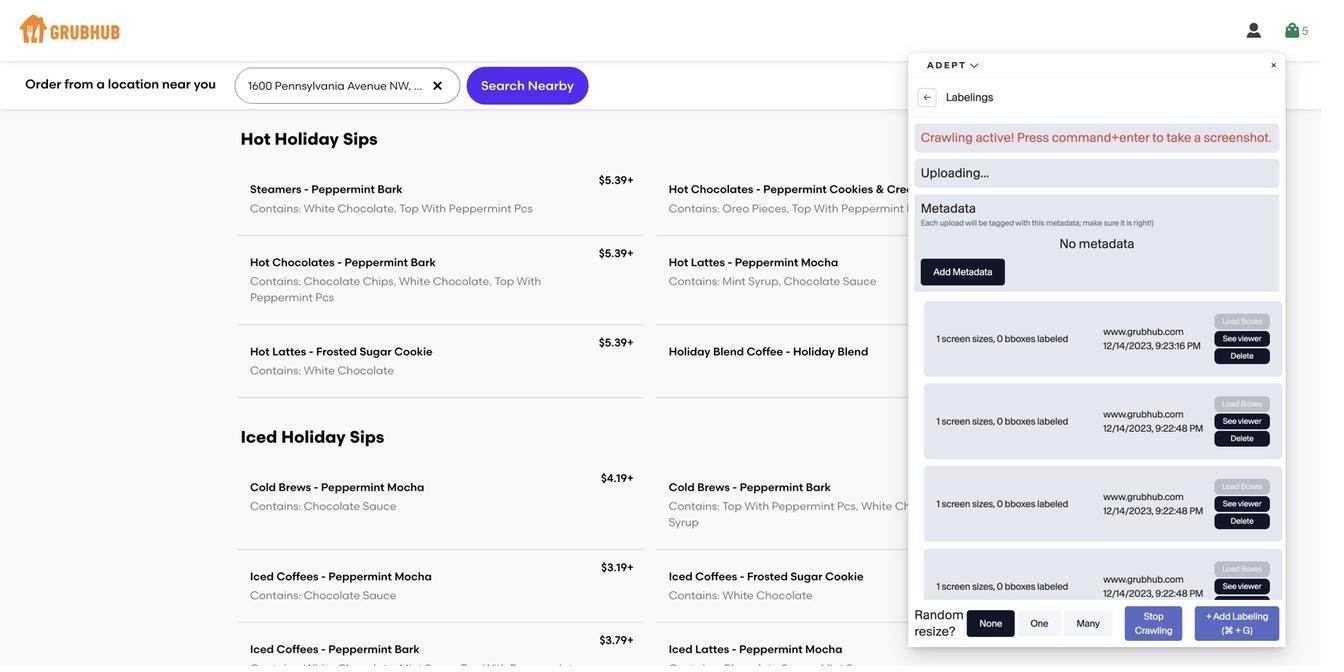Task type: locate. For each thing, give the bounding box(es) containing it.
sugar
[[360, 345, 392, 358], [791, 570, 823, 583]]

chocolates down steamers
[[272, 256, 335, 269]]

- inside hot lattes - peppermint mocha contains: mint syrup, chocolate sauce
[[728, 256, 733, 269]]

mint inside hot chocolates - peppermint cookies & cream contains: oreo pieces, top with peppermint pcs, mint syrup
[[931, 202, 954, 215]]

sides
[[364, 66, 393, 79]]

steamers
[[250, 183, 302, 196]]

$5.39 + for hot chocolates - peppermint bark contains: chocolate chips, white chocolate, top with peppermint pcs
[[599, 247, 634, 260]]

hot
[[241, 129, 271, 149], [669, 183, 689, 196], [250, 256, 270, 269], [669, 256, 689, 269], [250, 345, 270, 358]]

bark
[[378, 183, 403, 196], [411, 256, 436, 269], [806, 481, 831, 494], [395, 643, 420, 656]]

0 horizontal spatial chocolate,
[[338, 202, 397, 215]]

white inside hot lattes - frosted sugar cookie contains: white chocolate
[[304, 364, 335, 377]]

sauce inside the cold brews - peppermint mocha contains: chocolate sauce
[[363, 500, 397, 513]]

0 horizontal spatial cold
[[250, 481, 276, 494]]

chocolate, inside cold brews - peppermint bark contains: top with peppermint pcs, white chocolate, mint syrup
[[896, 500, 955, 513]]

0 vertical spatial mint
[[931, 202, 954, 215]]

-
[[396, 66, 400, 79], [304, 183, 309, 196], [756, 183, 761, 196], [337, 256, 342, 269], [728, 256, 733, 269], [309, 345, 314, 358], [786, 345, 791, 358], [314, 481, 319, 494], [733, 481, 738, 494], [321, 570, 326, 583], [740, 570, 745, 583], [321, 643, 326, 656], [732, 643, 737, 656]]

5 button
[[1284, 17, 1309, 45]]

$3.19 +
[[602, 561, 634, 574]]

mocha inside hot lattes - peppermint mocha contains: mint syrup, chocolate sauce
[[801, 256, 839, 269]]

top inside steamers - peppermint bark contains: white chocolate, top with peppermint pcs
[[400, 202, 419, 215]]

$3.79 +
[[600, 634, 634, 647]]

white inside cold brews - peppermint bark contains: top with peppermint pcs, white chocolate, mint syrup
[[862, 500, 893, 513]]

peppermint
[[312, 183, 375, 196], [764, 183, 827, 196], [449, 202, 512, 215], [842, 202, 905, 215], [345, 256, 408, 269], [735, 256, 799, 269], [250, 291, 313, 304], [321, 481, 385, 494], [740, 481, 804, 494], [772, 500, 835, 513], [329, 570, 392, 583], [329, 643, 392, 656], [740, 643, 803, 656]]

- inside hot chocolates - peppermint bark contains: chocolate chips, white chocolate, top with peppermint pcs
[[337, 256, 342, 269]]

0 vertical spatial lattes
[[691, 256, 725, 269]]

mocha inside iced coffees - peppermint mocha contains: chocolate sauce
[[395, 570, 432, 583]]

1 horizontal spatial frosted
[[748, 570, 788, 583]]

- inside hot lattes - frosted sugar cookie contains: white chocolate
[[309, 345, 314, 358]]

1 vertical spatial mint
[[723, 275, 746, 288]]

coffees for contains:
[[696, 570, 738, 583]]

0 horizontal spatial svg image
[[431, 79, 444, 92]]

svg image down mashed
[[431, 79, 444, 92]]

chocolate
[[304, 275, 360, 288], [784, 275, 841, 288], [338, 364, 394, 377], [304, 500, 360, 513], [304, 589, 360, 602], [757, 589, 813, 602]]

sips down search address search box
[[343, 129, 378, 149]]

- inside iced coffees - frosted sugar cookie contains: white chocolate
[[740, 570, 745, 583]]

0 vertical spatial pcs
[[514, 202, 533, 215]]

0 vertical spatial sugar
[[360, 345, 392, 358]]

chips,
[[363, 275, 397, 288]]

$4.19 +
[[601, 472, 634, 485]]

0 horizontal spatial pcs,
[[838, 500, 859, 513]]

chocolate, inside hot chocolates - peppermint bark contains: chocolate chips, white chocolate, top with peppermint pcs
[[433, 275, 492, 288]]

$5.39
[[599, 174, 627, 187], [1018, 174, 1046, 187], [599, 247, 627, 260], [599, 336, 627, 349]]

1 horizontal spatial mint
[[931, 202, 954, 215]]

1 horizontal spatial brews
[[698, 481, 730, 494]]

1 vertical spatial pcs
[[316, 291, 334, 304]]

- inside hot chocolates - peppermint cookies & cream contains: oreo pieces, top with peppermint pcs, mint syrup
[[756, 183, 761, 196]]

lattes inside hot lattes - peppermint mocha contains: mint syrup, chocolate sauce
[[691, 256, 725, 269]]

frosted inside hot lattes - frosted sugar cookie contains: white chocolate
[[316, 345, 357, 358]]

$5.39 for hot chocolates - peppermint cookies & cream contains: oreo pieces, top with peppermint pcs, mint syrup
[[1018, 174, 1046, 187]]

iced inside iced coffees - peppermint mocha contains: chocolate sauce
[[250, 570, 274, 583]]

brews inside cold brews - peppermint bark contains: top with peppermint pcs, white chocolate, mint syrup
[[698, 481, 730, 494]]

1 horizontal spatial svg image
[[1245, 21, 1264, 40]]

0 horizontal spatial blend
[[714, 345, 744, 358]]

1 horizontal spatial blend
[[838, 345, 869, 358]]

1 vertical spatial sugar
[[791, 570, 823, 583]]

1 vertical spatial chocolate,
[[433, 275, 492, 288]]

contains: inside the cold brews - peppermint mocha contains: chocolate sauce
[[250, 500, 301, 513]]

sugar down cold brews - peppermint bark contains: top with peppermint pcs, white chocolate, mint syrup
[[791, 570, 823, 583]]

+ for iced coffees - peppermint mocha
[[627, 561, 634, 574]]

top inside hot chocolates - peppermint cookies & cream contains: oreo pieces, top with peppermint pcs, mint syrup
[[792, 202, 812, 215]]

lattes inside hot lattes - frosted sugar cookie contains: white chocolate
[[272, 345, 306, 358]]

meatballs
[[250, 66, 304, 79]]

sauce inside iced coffees - peppermint mocha contains: chocolate sauce
[[363, 589, 397, 602]]

iced holiday sips
[[241, 427, 385, 447]]

sugar inside hot lattes - frosted sugar cookie contains: white chocolate
[[360, 345, 392, 358]]

1 vertical spatial cookie
[[826, 570, 864, 583]]

cookie inside hot lattes - frosted sugar cookie contains: white chocolate
[[395, 345, 433, 358]]

- for iced coffees - peppermint mocha contains: chocolate sauce
[[321, 570, 326, 583]]

bark for iced coffees - peppermint bark
[[395, 643, 420, 656]]

+
[[627, 57, 634, 70], [627, 174, 634, 187], [1046, 174, 1053, 187], [627, 247, 634, 260], [627, 336, 634, 349], [1046, 336, 1053, 349], [627, 472, 634, 485], [627, 561, 634, 574], [627, 634, 634, 647], [1046, 634, 1053, 647]]

cookie
[[395, 345, 433, 358], [826, 570, 864, 583]]

top
[[400, 202, 419, 215], [792, 202, 812, 215], [495, 275, 514, 288], [723, 500, 742, 513]]

cold down the iced holiday sips
[[250, 481, 276, 494]]

other
[[331, 66, 362, 79]]

bark inside cold brews - peppermint bark contains: top with peppermint pcs, white chocolate, mint syrup
[[806, 481, 831, 494]]

hot chocolates - peppermint cookies & cream contains: oreo pieces, top with peppermint pcs, mint syrup
[[669, 183, 987, 215]]

0 vertical spatial sauce
[[843, 275, 877, 288]]

iced coffees - peppermint mocha contains: chocolate sauce
[[250, 570, 432, 602]]

1 vertical spatial lattes
[[272, 345, 306, 358]]

mint inside cold brews - peppermint bark contains: top with peppermint pcs, white chocolate, mint syrup
[[957, 500, 981, 513]]

cold
[[250, 481, 276, 494], [669, 481, 695, 494]]

brews inside the cold brews - peppermint mocha contains: chocolate sauce
[[279, 481, 311, 494]]

svg image
[[1245, 21, 1264, 40], [431, 79, 444, 92]]

2 vertical spatial chocolate,
[[896, 500, 955, 513]]

1 vertical spatial syrup
[[669, 516, 699, 529]]

sips
[[343, 129, 378, 149], [350, 427, 385, 447]]

mocha
[[801, 256, 839, 269], [387, 481, 425, 494], [395, 570, 432, 583], [806, 643, 843, 656]]

1 vertical spatial sauce
[[363, 500, 397, 513]]

chocolate inside the cold brews - peppermint mocha contains: chocolate sauce
[[304, 500, 360, 513]]

chocolate inside hot lattes - frosted sugar cookie contains: white chocolate
[[338, 364, 394, 377]]

contains: inside iced coffees - peppermint mocha contains: chocolate sauce
[[250, 589, 301, 602]]

hot holiday sips
[[241, 129, 378, 149]]

- for iced lattes - peppermint mocha
[[732, 643, 737, 656]]

iced coffees - frosted sugar cookie contains: white chocolate
[[669, 570, 864, 602]]

0 vertical spatial sips
[[343, 129, 378, 149]]

bark inside hot chocolates - peppermint bark contains: chocolate chips, white chocolate, top with peppermint pcs
[[411, 256, 436, 269]]

holiday up the cold brews - peppermint mocha contains: chocolate sauce
[[281, 427, 346, 447]]

white inside steamers - peppermint bark contains: white chocolate, top with peppermint pcs
[[304, 202, 335, 215]]

lattes for contains:
[[272, 345, 306, 358]]

cookie down cold brews - peppermint bark contains: top with peppermint pcs, white chocolate, mint syrup
[[826, 570, 864, 583]]

sips up the cold brews - peppermint mocha contains: chocolate sauce
[[350, 427, 385, 447]]

0 vertical spatial pcs,
[[907, 202, 929, 215]]

- inside iced coffees - peppermint mocha contains: chocolate sauce
[[321, 570, 326, 583]]

1 horizontal spatial chocolates
[[691, 183, 754, 196]]

chocolate, inside steamers - peppermint bark contains: white chocolate, top with peppermint pcs
[[338, 202, 397, 215]]

hot inside hot chocolates - peppermint cookies & cream contains: oreo pieces, top with peppermint pcs, mint syrup
[[669, 183, 689, 196]]

cold inside the cold brews - peppermint mocha contains: chocolate sauce
[[250, 481, 276, 494]]

2 horizontal spatial chocolate,
[[896, 500, 955, 513]]

pcs,
[[907, 202, 929, 215], [838, 500, 859, 513]]

+ for hot chocolates - peppermint cookies & cream
[[1046, 174, 1053, 187]]

iced for iced holiday sips
[[241, 427, 277, 447]]

holiday
[[275, 129, 339, 149], [669, 345, 711, 358], [794, 345, 835, 358], [281, 427, 346, 447]]

iced for iced coffees - frosted sugar cookie contains: white chocolate
[[669, 570, 693, 583]]

contains: inside hot chocolates - peppermint bark contains: chocolate chips, white chocolate, top with peppermint pcs
[[250, 275, 301, 288]]

0 horizontal spatial brews
[[279, 481, 311, 494]]

1 horizontal spatial pcs
[[514, 202, 533, 215]]

1 horizontal spatial chocolate,
[[433, 275, 492, 288]]

location
[[108, 77, 159, 92]]

coffees inside iced coffees - frosted sugar cookie contains: white chocolate
[[696, 570, 738, 583]]

- inside cold brews - peppermint bark contains: top with peppermint pcs, white chocolate, mint syrup
[[733, 481, 738, 494]]

hot for hot lattes - peppermint mocha contains: mint syrup, chocolate sauce
[[669, 256, 689, 269]]

0 vertical spatial chocolates
[[691, 183, 754, 196]]

cookie down hot chocolates - peppermint bark contains: chocolate chips, white chocolate, top with peppermint pcs
[[395, 345, 433, 358]]

meatballs and other sides - mashed potatoes
[[250, 66, 498, 79]]

a
[[96, 77, 105, 92]]

with inside cold brews - peppermint bark contains: top with peppermint pcs, white chocolate, mint syrup
[[745, 500, 770, 513]]

sugar down chips,
[[360, 345, 392, 358]]

2 cold from the left
[[669, 481, 695, 494]]

2 horizontal spatial mint
[[957, 500, 981, 513]]

1 horizontal spatial syrup
[[957, 202, 987, 215]]

lattes
[[691, 256, 725, 269], [272, 345, 306, 358], [696, 643, 730, 656]]

bark for hot chocolates - peppermint bark contains: chocolate chips, white chocolate, top with peppermint pcs
[[411, 256, 436, 269]]

2 vertical spatial sauce
[[363, 589, 397, 602]]

svg image left svg icon
[[1245, 21, 1264, 40]]

0 horizontal spatial mint
[[723, 275, 746, 288]]

0 vertical spatial svg image
[[1245, 21, 1264, 40]]

1 horizontal spatial cookie
[[826, 570, 864, 583]]

- for hot lattes - peppermint mocha contains: mint syrup, chocolate sauce
[[728, 256, 733, 269]]

$5.39 + for steamers - peppermint bark contains: white chocolate, top with peppermint pcs
[[599, 174, 634, 187]]

mocha for cold brews - peppermint mocha
[[387, 481, 425, 494]]

hot inside hot lattes - frosted sugar cookie contains: white chocolate
[[250, 345, 270, 358]]

bark inside steamers - peppermint bark contains: white chocolate, top with peppermint pcs
[[378, 183, 403, 196]]

mocha inside the cold brews - peppermint mocha contains: chocolate sauce
[[387, 481, 425, 494]]

with inside steamers - peppermint bark contains: white chocolate, top with peppermint pcs
[[422, 202, 446, 215]]

frosted
[[316, 345, 357, 358], [748, 570, 788, 583]]

top inside cold brews - peppermint bark contains: top with peppermint pcs, white chocolate, mint syrup
[[723, 500, 742, 513]]

syrup,
[[749, 275, 782, 288]]

1 brews from the left
[[279, 481, 311, 494]]

chocolates
[[691, 183, 754, 196], [272, 256, 335, 269]]

cold right $4.19 +
[[669, 481, 695, 494]]

syrup
[[957, 202, 987, 215], [669, 516, 699, 529]]

hot for hot chocolates - peppermint cookies & cream contains: oreo pieces, top with peppermint pcs, mint syrup
[[669, 183, 689, 196]]

1 cold from the left
[[250, 481, 276, 494]]

1 horizontal spatial sugar
[[791, 570, 823, 583]]

and
[[307, 66, 328, 79]]

hot inside hot lattes - peppermint mocha contains: mint syrup, chocolate sauce
[[669, 256, 689, 269]]

pcs inside hot chocolates - peppermint bark contains: chocolate chips, white chocolate, top with peppermint pcs
[[316, 291, 334, 304]]

cold inside cold brews - peppermint bark contains: top with peppermint pcs, white chocolate, mint syrup
[[669, 481, 695, 494]]

0 horizontal spatial syrup
[[669, 516, 699, 529]]

0 horizontal spatial chocolates
[[272, 256, 335, 269]]

1 vertical spatial chocolates
[[272, 256, 335, 269]]

hot inside hot chocolates - peppermint bark contains: chocolate chips, white chocolate, top with peppermint pcs
[[250, 256, 270, 269]]

- for iced coffees - frosted sugar cookie contains: white chocolate
[[740, 570, 745, 583]]

white
[[304, 202, 335, 215], [399, 275, 430, 288], [304, 364, 335, 377], [862, 500, 893, 513], [723, 589, 754, 602]]

1 horizontal spatial cold
[[669, 481, 695, 494]]

chocolates up oreo
[[691, 183, 754, 196]]

white inside iced coffees - frosted sugar cookie contains: white chocolate
[[723, 589, 754, 602]]

frosted inside iced coffees - frosted sugar cookie contains: white chocolate
[[748, 570, 788, 583]]

2 vertical spatial mint
[[957, 500, 981, 513]]

0 horizontal spatial pcs
[[316, 291, 334, 304]]

1 vertical spatial frosted
[[748, 570, 788, 583]]

+ for cold brews - peppermint mocha
[[627, 472, 634, 485]]

mint
[[931, 202, 954, 215], [723, 275, 746, 288], [957, 500, 981, 513]]

pcs
[[514, 202, 533, 215], [316, 291, 334, 304]]

iced inside iced coffees - frosted sugar cookie contains: white chocolate
[[669, 570, 693, 583]]

$2.39 +
[[1019, 336, 1053, 349]]

blend
[[714, 345, 744, 358], [838, 345, 869, 358]]

brews
[[279, 481, 311, 494], [698, 481, 730, 494]]

+ for iced coffees - peppermint bark
[[627, 634, 634, 647]]

1 horizontal spatial pcs,
[[907, 202, 929, 215]]

contains:
[[250, 202, 301, 215], [669, 202, 720, 215], [250, 275, 301, 288], [669, 275, 720, 288], [250, 364, 301, 377], [250, 500, 301, 513], [669, 500, 720, 513], [250, 589, 301, 602], [669, 589, 720, 602]]

0 vertical spatial syrup
[[957, 202, 987, 215]]

2 blend from the left
[[838, 345, 869, 358]]

1 vertical spatial sips
[[350, 427, 385, 447]]

chocolate,
[[338, 202, 397, 215], [433, 275, 492, 288], [896, 500, 955, 513]]

Search Address search field
[[235, 68, 459, 103]]

$5.39 + for hot lattes - frosted sugar cookie contains: white chocolate
[[599, 336, 634, 349]]

chocolates inside hot chocolates - peppermint bark contains: chocolate chips, white chocolate, top with peppermint pcs
[[272, 256, 335, 269]]

contains: inside hot lattes - peppermint mocha contains: mint syrup, chocolate sauce
[[669, 275, 720, 288]]

sauce
[[843, 275, 877, 288], [363, 500, 397, 513], [363, 589, 397, 602]]

pcs, inside cold brews - peppermint bark contains: top with peppermint pcs, white chocolate, mint syrup
[[838, 500, 859, 513]]

0 horizontal spatial cookie
[[395, 345, 433, 358]]

0 horizontal spatial frosted
[[316, 345, 357, 358]]

0 vertical spatial chocolate,
[[338, 202, 397, 215]]

+ for iced lattes - peppermint mocha
[[1046, 634, 1053, 647]]

0 vertical spatial frosted
[[316, 345, 357, 358]]

cookie for iced coffees - frosted sugar cookie
[[826, 570, 864, 583]]

coffees
[[277, 570, 319, 583], [696, 570, 738, 583], [277, 643, 319, 656]]

chocolates inside hot chocolates - peppermint cookies & cream contains: oreo pieces, top with peppermint pcs, mint syrup
[[691, 183, 754, 196]]

cold brews - peppermint mocha contains: chocolate sauce
[[250, 481, 425, 513]]

- inside the cold brews - peppermint mocha contains: chocolate sauce
[[314, 481, 319, 494]]

0 vertical spatial cookie
[[395, 345, 433, 358]]

hot for hot lattes - frosted sugar cookie contains: white chocolate
[[250, 345, 270, 358]]

chocolates for contains:
[[691, 183, 754, 196]]

contains: inside steamers - peppermint bark contains: white chocolate, top with peppermint pcs
[[250, 202, 301, 215]]

iced for iced lattes - peppermint mocha
[[669, 643, 693, 656]]

cookie inside iced coffees - frosted sugar cookie contains: white chocolate
[[826, 570, 864, 583]]

with
[[422, 202, 446, 215], [814, 202, 839, 215], [517, 275, 542, 288], [745, 500, 770, 513]]

coffees inside iced coffees - peppermint mocha contains: chocolate sauce
[[277, 570, 319, 583]]

1 vertical spatial pcs,
[[838, 500, 859, 513]]

sugar inside iced coffees - frosted sugar cookie contains: white chocolate
[[791, 570, 823, 583]]

oreo
[[723, 202, 750, 215]]

0 horizontal spatial sugar
[[360, 345, 392, 358]]

holiday right coffee
[[794, 345, 835, 358]]

2 brews from the left
[[698, 481, 730, 494]]

peppermint inside the cold brews - peppermint mocha contains: chocolate sauce
[[321, 481, 385, 494]]

holiday left coffee
[[669, 345, 711, 358]]

$4.79
[[1019, 634, 1046, 647]]

hot for hot chocolates - peppermint bark contains: chocolate chips, white chocolate, top with peppermint pcs
[[250, 256, 270, 269]]

chocolates for chips,
[[272, 256, 335, 269]]

iced
[[241, 427, 277, 447], [250, 570, 274, 583], [669, 570, 693, 583], [250, 643, 274, 656], [669, 643, 693, 656]]

bark for cold brews - peppermint bark contains: top with peppermint pcs, white chocolate, mint syrup
[[806, 481, 831, 494]]

mocha for hot lattes - peppermint mocha
[[801, 256, 839, 269]]

$5.39 +
[[599, 174, 634, 187], [1018, 174, 1053, 187], [599, 247, 634, 260], [599, 336, 634, 349]]

brews for top
[[698, 481, 730, 494]]



Task type: vqa. For each thing, say whether or not it's contained in the screenshot.
the pickup
no



Task type: describe. For each thing, give the bounding box(es) containing it.
+ for hot chocolates - peppermint bark
[[627, 247, 634, 260]]

iced for iced coffees - peppermint bark
[[250, 643, 274, 656]]

frosted for lattes
[[316, 345, 357, 358]]

sips for hot holiday sips
[[343, 129, 378, 149]]

coffee
[[747, 345, 784, 358]]

&
[[876, 183, 885, 196]]

frosted for coffees
[[748, 570, 788, 583]]

+ for hot lattes - frosted sugar cookie
[[627, 336, 634, 349]]

mocha for iced coffees - peppermint mocha
[[395, 570, 432, 583]]

search nearby button
[[467, 67, 589, 105]]

cream
[[887, 183, 925, 196]]

$4.19
[[601, 472, 627, 485]]

pcs inside steamers - peppermint bark contains: white chocolate, top with peppermint pcs
[[514, 202, 533, 215]]

cold for cold brews - peppermint mocha contains: chocolate sauce
[[250, 481, 276, 494]]

contains: inside cold brews - peppermint bark contains: top with peppermint pcs, white chocolate, mint syrup
[[669, 500, 720, 513]]

nearby
[[528, 78, 574, 93]]

svg image inside main navigation navigation
[[1245, 21, 1264, 40]]

$4.79 +
[[1019, 634, 1053, 647]]

hot chocolates - peppermint bark contains: chocolate chips, white chocolate, top with peppermint pcs
[[250, 256, 542, 304]]

with inside hot chocolates - peppermint bark contains: chocolate chips, white chocolate, top with peppermint pcs
[[517, 275, 542, 288]]

chocolate inside hot lattes - peppermint mocha contains: mint syrup, chocolate sauce
[[784, 275, 841, 288]]

$5.39 for hot chocolates - peppermint bark contains: chocolate chips, white chocolate, top with peppermint pcs
[[599, 247, 627, 260]]

- inside steamers - peppermint bark contains: white chocolate, top with peppermint pcs
[[304, 183, 309, 196]]

order from a location near you
[[25, 77, 216, 92]]

peppermint inside iced coffees - peppermint mocha contains: chocolate sauce
[[329, 570, 392, 583]]

$3.79
[[600, 634, 627, 647]]

potatoes
[[449, 66, 498, 79]]

cold brews - peppermint bark contains: top with peppermint pcs, white chocolate, mint syrup
[[669, 481, 981, 529]]

- for hot chocolates - peppermint cookies & cream contains: oreo pieces, top with peppermint pcs, mint syrup
[[756, 183, 761, 196]]

sauce for $4.19 +
[[363, 500, 397, 513]]

$3.19
[[602, 561, 627, 574]]

pcs, inside hot chocolates - peppermint cookies & cream contains: oreo pieces, top with peppermint pcs, mint syrup
[[907, 202, 929, 215]]

top inside hot chocolates - peppermint bark contains: chocolate chips, white chocolate, top with peppermint pcs
[[495, 275, 514, 288]]

chocolate inside iced coffees - frosted sugar cookie contains: white chocolate
[[757, 589, 813, 602]]

hot lattes - peppermint mocha contains: mint syrup, chocolate sauce
[[669, 256, 877, 288]]

5
[[1303, 24, 1309, 37]]

coffees for chocolate
[[277, 570, 319, 583]]

+ for steamers - peppermint bark
[[627, 174, 634, 187]]

$3.59
[[599, 57, 627, 70]]

cookies
[[830, 183, 874, 196]]

contains: inside iced coffees - frosted sugar cookie contains: white chocolate
[[669, 589, 720, 602]]

contains: inside hot lattes - frosted sugar cookie contains: white chocolate
[[250, 364, 301, 377]]

cookie for hot lattes - frosted sugar cookie
[[395, 345, 433, 358]]

near
[[162, 77, 191, 92]]

pieces,
[[752, 202, 790, 215]]

with inside hot chocolates - peppermint cookies & cream contains: oreo pieces, top with peppermint pcs, mint syrup
[[814, 202, 839, 215]]

sauce for $3.19 +
[[363, 589, 397, 602]]

sips for iced holiday sips
[[350, 427, 385, 447]]

syrup inside cold brews - peppermint bark contains: top with peppermint pcs, white chocolate, mint syrup
[[669, 516, 699, 529]]

main navigation navigation
[[0, 0, 1322, 61]]

holiday up steamers
[[275, 129, 339, 149]]

sugar for hot lattes - frosted sugar cookie
[[360, 345, 392, 358]]

order
[[25, 77, 61, 92]]

search
[[481, 78, 525, 93]]

$3.59 +
[[599, 57, 634, 70]]

1 vertical spatial svg image
[[431, 79, 444, 92]]

$5.39 for steamers - peppermint bark contains: white chocolate, top with peppermint pcs
[[599, 174, 627, 187]]

svg image
[[1284, 21, 1303, 40]]

mint inside hot lattes - peppermint mocha contains: mint syrup, chocolate sauce
[[723, 275, 746, 288]]

sugar for iced coffees - frosted sugar cookie
[[791, 570, 823, 583]]

hot lattes - frosted sugar cookie contains: white chocolate
[[250, 345, 433, 377]]

- for hot chocolates - peppermint bark contains: chocolate chips, white chocolate, top with peppermint pcs
[[337, 256, 342, 269]]

steamers - peppermint bark contains: white chocolate, top with peppermint pcs
[[250, 183, 533, 215]]

2 vertical spatial lattes
[[696, 643, 730, 656]]

$5.39 + for hot chocolates - peppermint cookies & cream contains: oreo pieces, top with peppermint pcs, mint syrup
[[1018, 174, 1053, 187]]

iced lattes - peppermint mocha
[[669, 643, 843, 656]]

- for hot lattes - frosted sugar cookie contains: white chocolate
[[309, 345, 314, 358]]

$2.39
[[1019, 336, 1046, 349]]

contains: inside hot chocolates - peppermint cookies & cream contains: oreo pieces, top with peppermint pcs, mint syrup
[[669, 202, 720, 215]]

- for cold brews - peppermint mocha contains: chocolate sauce
[[314, 481, 319, 494]]

chocolate inside iced coffees - peppermint mocha contains: chocolate sauce
[[304, 589, 360, 602]]

$5.39 for hot lattes - frosted sugar cookie contains: white chocolate
[[599, 336, 627, 349]]

iced coffees - peppermint bark
[[250, 643, 420, 656]]

lattes for mint
[[691, 256, 725, 269]]

hot for hot holiday sips
[[241, 129, 271, 149]]

from
[[64, 77, 93, 92]]

cold for cold brews - peppermint bark contains: top with peppermint pcs, white chocolate, mint syrup
[[669, 481, 695, 494]]

brews for chocolate
[[279, 481, 311, 494]]

you
[[194, 77, 216, 92]]

peppermint inside hot lattes - peppermint mocha contains: mint syrup, chocolate sauce
[[735, 256, 799, 269]]

chocolate inside hot chocolates - peppermint bark contains: chocolate chips, white chocolate, top with peppermint pcs
[[304, 275, 360, 288]]

syrup inside hot chocolates - peppermint cookies & cream contains: oreo pieces, top with peppermint pcs, mint syrup
[[957, 202, 987, 215]]

- for cold brews - peppermint bark contains: top with peppermint pcs, white chocolate, mint syrup
[[733, 481, 738, 494]]

iced for iced coffees - peppermint mocha contains: chocolate sauce
[[250, 570, 274, 583]]

1 blend from the left
[[714, 345, 744, 358]]

holiday blend coffee - holiday blend
[[669, 345, 869, 358]]

mashed
[[403, 66, 446, 79]]

white inside hot chocolates - peppermint bark contains: chocolate chips, white chocolate, top with peppermint pcs
[[399, 275, 430, 288]]

sauce inside hot lattes - peppermint mocha contains: mint syrup, chocolate sauce
[[843, 275, 877, 288]]

search nearby
[[481, 78, 574, 93]]

- for iced coffees - peppermint bark
[[321, 643, 326, 656]]



